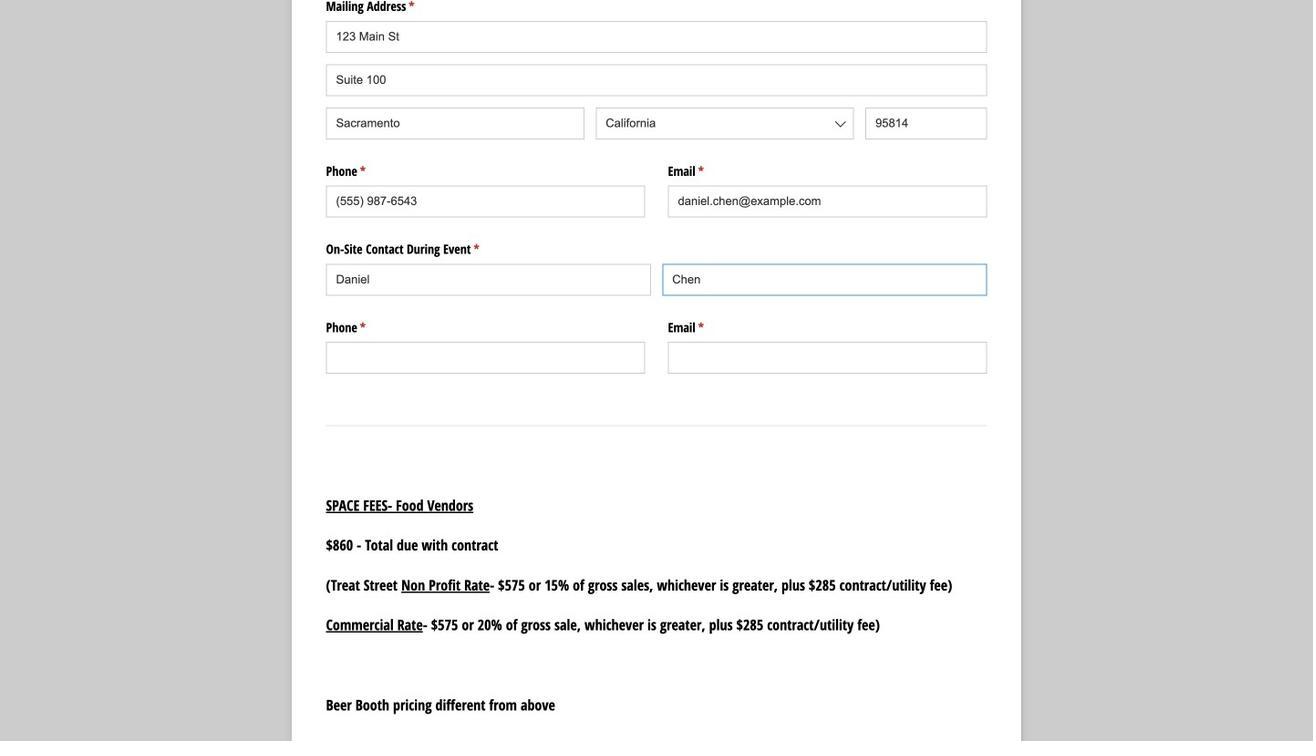 Task type: locate. For each thing, give the bounding box(es) containing it.
Zip Code text field
[[866, 108, 988, 139]]

Last text field
[[663, 264, 988, 296]]

City text field
[[326, 108, 585, 139]]

Address Line 2 text field
[[326, 64, 988, 96]]

First text field
[[326, 264, 651, 296]]

None text field
[[326, 186, 645, 218], [668, 186, 988, 218], [326, 342, 645, 374], [326, 186, 645, 218], [668, 186, 988, 218], [326, 342, 645, 374]]

None text field
[[668, 342, 988, 374]]



Task type: vqa. For each thing, say whether or not it's contained in the screenshot.
radio
no



Task type: describe. For each thing, give the bounding box(es) containing it.
State text field
[[596, 108, 855, 139]]

Address Line 1 text field
[[326, 21, 988, 53]]



